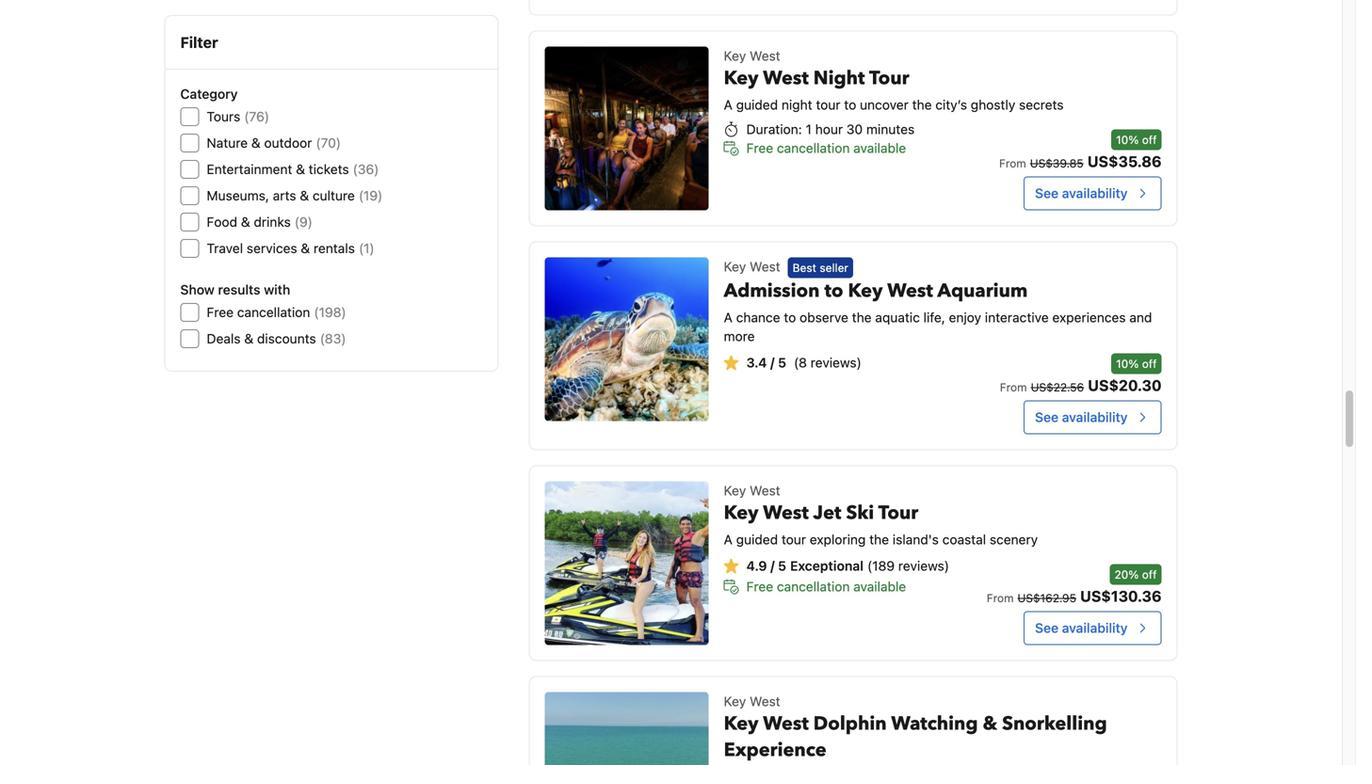 Task type: vqa. For each thing, say whether or not it's contained in the screenshot.
first grid from right
no



Task type: describe. For each thing, give the bounding box(es) containing it.
from for key west night tour
[[999, 157, 1026, 170]]

culture
[[313, 188, 355, 203]]

key inside admission to key west aquarium a chance to observe the aquatic life, enjoy interactive experiences and more
[[848, 278, 883, 304]]

a inside admission to key west aquarium a chance to observe the aquatic life, enjoy interactive experiences and more
[[724, 310, 733, 325]]

interactive
[[985, 310, 1049, 325]]

ski
[[846, 501, 874, 527]]

(19)
[[359, 188, 383, 203]]

available for tour
[[853, 140, 906, 156]]

the inside the key west key west jet ski tour a guided tour exploring the island's coastal scenery
[[869, 532, 889, 548]]

admission to key west aquarium image
[[545, 257, 709, 421]]

from for admission to key west aquarium
[[1000, 381, 1027, 394]]

tour for jet
[[781, 532, 806, 548]]

(83)
[[320, 331, 346, 347]]

life,
[[923, 310, 945, 325]]

nature
[[207, 135, 248, 151]]

uncover
[[860, 97, 909, 112]]

duration: 1 hour 30 minutes
[[746, 121, 915, 137]]

museums,
[[207, 188, 269, 203]]

us$130.36
[[1080, 588, 1162, 606]]

entertainment
[[207, 162, 292, 177]]

rentals
[[314, 241, 355, 256]]

museums, arts & culture (19)
[[207, 188, 383, 203]]

to inside the key west key west night tour a guided night tour to uncover the city's ghostly secrets
[[844, 97, 856, 112]]

snorkelling
[[1002, 712, 1107, 737]]

20%
[[1114, 568, 1139, 582]]

key west
[[724, 259, 780, 274]]

key west key west night tour a guided night tour to uncover the city's ghostly secrets
[[724, 48, 1064, 112]]

availability for key west night tour
[[1062, 185, 1128, 201]]

category
[[180, 86, 238, 102]]

availability for admission to key west aquarium
[[1062, 410, 1128, 425]]

key west jet ski tour image
[[545, 482, 709, 646]]

(198)
[[314, 305, 346, 320]]

aquatic
[[875, 310, 920, 325]]

key west key west jet ski tour a guided tour exploring the island's coastal scenery
[[724, 483, 1038, 548]]

secrets
[[1019, 97, 1064, 112]]

aquarium
[[937, 278, 1028, 304]]

from us$22.56 us$20.30
[[1000, 377, 1162, 395]]

available for ski
[[853, 579, 906, 595]]

show results with
[[180, 282, 290, 298]]

experience
[[724, 738, 827, 764]]

ghostly
[[971, 97, 1015, 112]]

key west dolphin watching & snorkelling experience image
[[545, 693, 709, 766]]

from us$39.85 us$35.86
[[999, 152, 1162, 170]]

from for key west jet ski tour
[[987, 592, 1014, 605]]

3.4
[[746, 355, 767, 371]]

(8
[[794, 355, 807, 371]]

1 vertical spatial free
[[207, 305, 234, 320]]

see availability for key west night tour
[[1035, 185, 1128, 201]]

night
[[813, 65, 865, 91]]

& right "arts"
[[300, 188, 309, 203]]

jet
[[813, 501, 841, 527]]

10% for admission to key west aquarium
[[1116, 357, 1139, 371]]

/ for 4.9
[[770, 559, 775, 574]]

30
[[846, 121, 863, 137]]

deals
[[207, 331, 241, 347]]

20% off
[[1114, 568, 1157, 582]]

night
[[781, 97, 812, 112]]

travel
[[207, 241, 243, 256]]

cancellation for key west jet ski tour
[[777, 579, 850, 595]]

see availability for key west jet ski tour
[[1035, 621, 1128, 636]]

nature & outdoor (70)
[[207, 135, 341, 151]]

(70)
[[316, 135, 341, 151]]

& inside key west key west dolphin watching & snorkelling experience
[[983, 712, 997, 737]]

free for key west jet ski tour
[[746, 579, 773, 595]]

off for key west night tour
[[1142, 133, 1157, 146]]

hour
[[815, 121, 843, 137]]

food
[[207, 214, 237, 230]]

1 horizontal spatial to
[[824, 278, 843, 304]]

guided inside the key west key west night tour a guided night tour to uncover the city's ghostly secrets
[[736, 97, 778, 112]]

3.4 / 5 (8 reviews)
[[746, 355, 862, 371]]

seller
[[820, 261, 848, 275]]

& down (76)
[[251, 135, 261, 151]]

guided inside the key west key west jet ski tour a guided tour exploring the island's coastal scenery
[[736, 532, 778, 548]]

(189
[[867, 559, 895, 574]]

enjoy
[[949, 310, 981, 325]]

travel services & rentals (1)
[[207, 241, 374, 256]]

food & drinks (9)
[[207, 214, 313, 230]]

us$20.30
[[1088, 377, 1162, 395]]

exploring
[[810, 532, 866, 548]]

minutes
[[866, 121, 915, 137]]

0 horizontal spatial reviews)
[[811, 355, 862, 371]]

admission to key west aquarium a chance to observe the aquatic life, enjoy interactive experiences and more
[[724, 278, 1152, 344]]

tours
[[207, 109, 240, 124]]

5 for (8
[[778, 355, 786, 371]]



Task type: locate. For each thing, give the bounding box(es) containing it.
1 vertical spatial from
[[1000, 381, 1027, 394]]

from left us$162.95
[[987, 592, 1014, 605]]

1 vertical spatial /
[[770, 559, 775, 574]]

free cancellation available down the exceptional
[[746, 579, 906, 595]]

2 vertical spatial see
[[1035, 621, 1059, 636]]

to down seller
[[824, 278, 843, 304]]

cancellation down with
[[237, 305, 310, 320]]

5 right 4.9
[[778, 559, 786, 574]]

free for key west night tour
[[746, 140, 773, 156]]

1 off from the top
[[1142, 133, 1157, 146]]

1 10% from the top
[[1116, 133, 1139, 146]]

city's
[[935, 97, 967, 112]]

10% up us$35.86
[[1116, 133, 1139, 146]]

0 vertical spatial tour
[[869, 65, 909, 91]]

available
[[853, 140, 906, 156], [853, 579, 906, 595]]

see availability for admission to key west aquarium
[[1035, 410, 1128, 425]]

2 horizontal spatial to
[[844, 97, 856, 112]]

observe
[[800, 310, 848, 325]]

show
[[180, 282, 215, 298]]

1 vertical spatial reviews)
[[898, 559, 949, 574]]

/ right 3.4
[[770, 355, 774, 371]]

off right 20%
[[1142, 568, 1157, 582]]

1 vertical spatial guided
[[736, 532, 778, 548]]

3 off from the top
[[1142, 568, 1157, 582]]

services
[[247, 241, 297, 256]]

/ right 4.9
[[770, 559, 775, 574]]

10% off for admission to key west aquarium
[[1116, 357, 1157, 371]]

(9)
[[295, 214, 313, 230]]

free up deals
[[207, 305, 234, 320]]

(36)
[[353, 162, 379, 177]]

reviews) right (8
[[811, 355, 862, 371]]

1 vertical spatial available
[[853, 579, 906, 595]]

guided up 4.9
[[736, 532, 778, 548]]

see availability down from us$22.56 us$20.30
[[1035, 410, 1128, 425]]

tour inside the key west key west jet ski tour a guided tour exploring the island's coastal scenery
[[878, 501, 918, 527]]

1 vertical spatial a
[[724, 310, 733, 325]]

cancellation for key west night tour
[[777, 140, 850, 156]]

& right the food
[[241, 214, 250, 230]]

scenery
[[990, 532, 1038, 548]]

a inside the key west key west night tour a guided night tour to uncover the city's ghostly secrets
[[724, 97, 733, 112]]

1 horizontal spatial tour
[[816, 97, 841, 112]]

2 vertical spatial off
[[1142, 568, 1157, 582]]

2 10% off from the top
[[1116, 357, 1157, 371]]

3 availability from the top
[[1062, 621, 1128, 636]]

free cancellation (198)
[[207, 305, 346, 320]]

the left the 'city's'
[[912, 97, 932, 112]]

chance
[[736, 310, 780, 325]]

watching
[[891, 712, 978, 737]]

0 vertical spatial from
[[999, 157, 1026, 170]]

see availability down the from us$162.95 us$130.36
[[1035, 621, 1128, 636]]

0 vertical spatial available
[[853, 140, 906, 156]]

1 available from the top
[[853, 140, 906, 156]]

0 horizontal spatial to
[[784, 310, 796, 325]]

0 vertical spatial free cancellation available
[[746, 140, 906, 156]]

see for key west night tour
[[1035, 185, 1059, 201]]

10% off up us$35.86
[[1116, 133, 1157, 146]]

0 vertical spatial reviews)
[[811, 355, 862, 371]]

&
[[251, 135, 261, 151], [296, 162, 305, 177], [300, 188, 309, 203], [241, 214, 250, 230], [301, 241, 310, 256], [244, 331, 253, 347], [983, 712, 997, 737]]

2 vertical spatial a
[[724, 532, 733, 548]]

1 vertical spatial to
[[824, 278, 843, 304]]

2 vertical spatial cancellation
[[777, 579, 850, 595]]

availability down the from us$162.95 us$130.36
[[1062, 621, 1128, 636]]

off up us$20.30
[[1142, 357, 1157, 371]]

us$162.95
[[1018, 592, 1076, 605]]

10% off
[[1116, 133, 1157, 146], [1116, 357, 1157, 371]]

us$39.85
[[1030, 157, 1084, 170]]

5 left (8
[[778, 355, 786, 371]]

see for key west jet ski tour
[[1035, 621, 1059, 636]]

see down us$162.95
[[1035, 621, 1059, 636]]

coastal
[[942, 532, 986, 548]]

tour inside the key west key west jet ski tour a guided tour exploring the island's coastal scenery
[[781, 532, 806, 548]]

free cancellation available down hour
[[746, 140, 906, 156]]

1 vertical spatial cancellation
[[237, 305, 310, 320]]

to up 30
[[844, 97, 856, 112]]

the left aquatic
[[852, 310, 872, 325]]

island's
[[893, 532, 939, 548]]

/ for 3.4
[[770, 355, 774, 371]]

filter
[[180, 33, 218, 51]]

1 vertical spatial tour
[[781, 532, 806, 548]]

the up (189
[[869, 532, 889, 548]]

tour inside the key west key west night tour a guided night tour to uncover the city's ghostly secrets
[[869, 65, 909, 91]]

outdoor
[[264, 135, 312, 151]]

0 vertical spatial see availability
[[1035, 185, 1128, 201]]

1 see availability from the top
[[1035, 185, 1128, 201]]

0 vertical spatial availability
[[1062, 185, 1128, 201]]

tour up uncover
[[869, 65, 909, 91]]

free cancellation available for night
[[746, 140, 906, 156]]

2 5 from the top
[[778, 559, 786, 574]]

0 vertical spatial off
[[1142, 133, 1157, 146]]

2 see availability from the top
[[1035, 410, 1128, 425]]

tour up island's
[[878, 501, 918, 527]]

3 a from the top
[[724, 532, 733, 548]]

discounts
[[257, 331, 316, 347]]

key west night tour image
[[545, 46, 709, 210]]

2 vertical spatial availability
[[1062, 621, 1128, 636]]

to right chance
[[784, 310, 796, 325]]

1 availability from the top
[[1062, 185, 1128, 201]]

2 vertical spatial the
[[869, 532, 889, 548]]

2 vertical spatial to
[[784, 310, 796, 325]]

1
[[806, 121, 812, 137]]

tour inside the key west key west night tour a guided night tour to uncover the city's ghostly secrets
[[816, 97, 841, 112]]

duration:
[[746, 121, 802, 137]]

1 5 from the top
[[778, 355, 786, 371]]

2 off from the top
[[1142, 357, 1157, 371]]

2 vertical spatial see availability
[[1035, 621, 1128, 636]]

1 vertical spatial 5
[[778, 559, 786, 574]]

available down minutes at the right
[[853, 140, 906, 156]]

cancellation down 1
[[777, 140, 850, 156]]

0 horizontal spatial tour
[[781, 532, 806, 548]]

dolphin
[[813, 712, 887, 737]]

off
[[1142, 133, 1157, 146], [1142, 357, 1157, 371], [1142, 568, 1157, 582]]

availability for key west jet ski tour
[[1062, 621, 1128, 636]]

1 vertical spatial free cancellation available
[[746, 579, 906, 595]]

0 vertical spatial tour
[[816, 97, 841, 112]]

us$35.86
[[1087, 152, 1162, 170]]

available down (189
[[853, 579, 906, 595]]

tour
[[816, 97, 841, 112], [781, 532, 806, 548]]

from inside the from us$39.85 us$35.86
[[999, 157, 1026, 170]]

0 vertical spatial cancellation
[[777, 140, 850, 156]]

a
[[724, 97, 733, 112], [724, 310, 733, 325], [724, 532, 733, 548]]

0 vertical spatial see
[[1035, 185, 1059, 201]]

off for admission to key west aquarium
[[1142, 357, 1157, 371]]

10% off for key west night tour
[[1116, 133, 1157, 146]]

with
[[264, 282, 290, 298]]

0 vertical spatial to
[[844, 97, 856, 112]]

1 vertical spatial see availability
[[1035, 410, 1128, 425]]

to
[[844, 97, 856, 112], [824, 278, 843, 304], [784, 310, 796, 325]]

guided up duration:
[[736, 97, 778, 112]]

tour up hour
[[816, 97, 841, 112]]

from us$162.95 us$130.36
[[987, 588, 1162, 606]]

us$22.56
[[1031, 381, 1084, 394]]

& right deals
[[244, 331, 253, 347]]

2 availability from the top
[[1062, 410, 1128, 425]]

off for key west jet ski tour
[[1142, 568, 1157, 582]]

the inside the key west key west night tour a guided night tour to uncover the city's ghostly secrets
[[912, 97, 932, 112]]

10% off up us$20.30
[[1116, 357, 1157, 371]]

tour up the exceptional
[[781, 532, 806, 548]]

from left us$22.56
[[1000, 381, 1027, 394]]

1 vertical spatial 10% off
[[1116, 357, 1157, 371]]

(76)
[[244, 109, 269, 124]]

best
[[793, 261, 816, 275]]

10%
[[1116, 133, 1139, 146], [1116, 357, 1139, 371]]

2 vertical spatial free
[[746, 579, 773, 595]]

0 vertical spatial /
[[770, 355, 774, 371]]

10% for key west night tour
[[1116, 133, 1139, 146]]

experiences
[[1052, 310, 1126, 325]]

1 horizontal spatial reviews)
[[898, 559, 949, 574]]

see availability down the from us$39.85 us$35.86
[[1035, 185, 1128, 201]]

1 vertical spatial the
[[852, 310, 872, 325]]

/
[[770, 355, 774, 371], [770, 559, 775, 574]]

see for admission to key west aquarium
[[1035, 410, 1059, 425]]

key west key west dolphin watching & snorkelling experience
[[724, 694, 1107, 764]]

best seller
[[793, 261, 848, 275]]

1 see from the top
[[1035, 185, 1059, 201]]

0 vertical spatial 5
[[778, 355, 786, 371]]

from inside the from us$162.95 us$130.36
[[987, 592, 1014, 605]]

more
[[724, 329, 755, 344]]

0 vertical spatial 10%
[[1116, 133, 1139, 146]]

free down 4.9
[[746, 579, 773, 595]]

see availability
[[1035, 185, 1128, 201], [1035, 410, 1128, 425], [1035, 621, 1128, 636]]

1 vertical spatial availability
[[1062, 410, 1128, 425]]

from left us$39.85
[[999, 157, 1026, 170]]

see down us$39.85
[[1035, 185, 1059, 201]]

deals & discounts (83)
[[207, 331, 346, 347]]

2 a from the top
[[724, 310, 733, 325]]

free down duration:
[[746, 140, 773, 156]]

1 / from the top
[[770, 355, 774, 371]]

2 10% from the top
[[1116, 357, 1139, 371]]

cancellation down the exceptional
[[777, 579, 850, 595]]

1 vertical spatial off
[[1142, 357, 1157, 371]]

drinks
[[254, 214, 291, 230]]

(1)
[[359, 241, 374, 256]]

0 vertical spatial a
[[724, 97, 733, 112]]

west
[[750, 48, 780, 63], [763, 65, 809, 91], [750, 259, 780, 274], [887, 278, 933, 304], [750, 483, 780, 499], [763, 501, 809, 527], [750, 694, 780, 710], [763, 712, 809, 737]]

tour
[[869, 65, 909, 91], [878, 501, 918, 527]]

& down (9)
[[301, 241, 310, 256]]

4.9
[[746, 559, 767, 574]]

2 vertical spatial from
[[987, 592, 1014, 605]]

results
[[218, 282, 260, 298]]

1 guided from the top
[[736, 97, 778, 112]]

see
[[1035, 185, 1059, 201], [1035, 410, 1059, 425], [1035, 621, 1059, 636]]

the
[[912, 97, 932, 112], [852, 310, 872, 325], [869, 532, 889, 548]]

availability
[[1062, 185, 1128, 201], [1062, 410, 1128, 425], [1062, 621, 1128, 636]]

west inside admission to key west aquarium a chance to observe the aquatic life, enjoy interactive experiences and more
[[887, 278, 933, 304]]

3 see availability from the top
[[1035, 621, 1128, 636]]

from inside from us$22.56 us$20.30
[[1000, 381, 1027, 394]]

tickets
[[309, 162, 349, 177]]

the inside admission to key west aquarium a chance to observe the aquatic life, enjoy interactive experiences and more
[[852, 310, 872, 325]]

5 for exceptional
[[778, 559, 786, 574]]

see down us$22.56
[[1035, 410, 1059, 425]]

a inside the key west key west jet ski tour a guided tour exploring the island's coastal scenery
[[724, 532, 733, 548]]

2 see from the top
[[1035, 410, 1059, 425]]

0 vertical spatial guided
[[736, 97, 778, 112]]

exceptional
[[790, 559, 864, 574]]

3 see from the top
[[1035, 621, 1059, 636]]

availability down from us$22.56 us$20.30
[[1062, 410, 1128, 425]]

1 free cancellation available from the top
[[746, 140, 906, 156]]

tours (76)
[[207, 109, 269, 124]]

key
[[724, 48, 746, 63], [724, 65, 758, 91], [724, 259, 746, 274], [848, 278, 883, 304], [724, 483, 746, 499], [724, 501, 758, 527], [724, 694, 746, 710], [724, 712, 758, 737]]

availability down the from us$39.85 us$35.86
[[1062, 185, 1128, 201]]

1 a from the top
[[724, 97, 733, 112]]

0 vertical spatial the
[[912, 97, 932, 112]]

entertainment & tickets (36)
[[207, 162, 379, 177]]

reviews) down island's
[[898, 559, 949, 574]]

cancellation
[[777, 140, 850, 156], [237, 305, 310, 320], [777, 579, 850, 595]]

& right watching
[[983, 712, 997, 737]]

2 / from the top
[[770, 559, 775, 574]]

2 free cancellation available from the top
[[746, 579, 906, 595]]

1 vertical spatial 10%
[[1116, 357, 1139, 371]]

arts
[[273, 188, 296, 203]]

off up us$35.86
[[1142, 133, 1157, 146]]

2 available from the top
[[853, 579, 906, 595]]

free cancellation available for jet
[[746, 579, 906, 595]]

tour for night
[[816, 97, 841, 112]]

4.9 / 5 exceptional (189 reviews)
[[746, 559, 949, 574]]

2 guided from the top
[[736, 532, 778, 548]]

1 vertical spatial tour
[[878, 501, 918, 527]]

reviews)
[[811, 355, 862, 371], [898, 559, 949, 574]]

1 vertical spatial see
[[1035, 410, 1059, 425]]

and
[[1129, 310, 1152, 325]]

admission
[[724, 278, 820, 304]]

& up museums, arts & culture (19) on the top of the page
[[296, 162, 305, 177]]

10% up us$20.30
[[1116, 357, 1139, 371]]

1 10% off from the top
[[1116, 133, 1157, 146]]

free cancellation available
[[746, 140, 906, 156], [746, 579, 906, 595]]

0 vertical spatial 10% off
[[1116, 133, 1157, 146]]

0 vertical spatial free
[[746, 140, 773, 156]]



